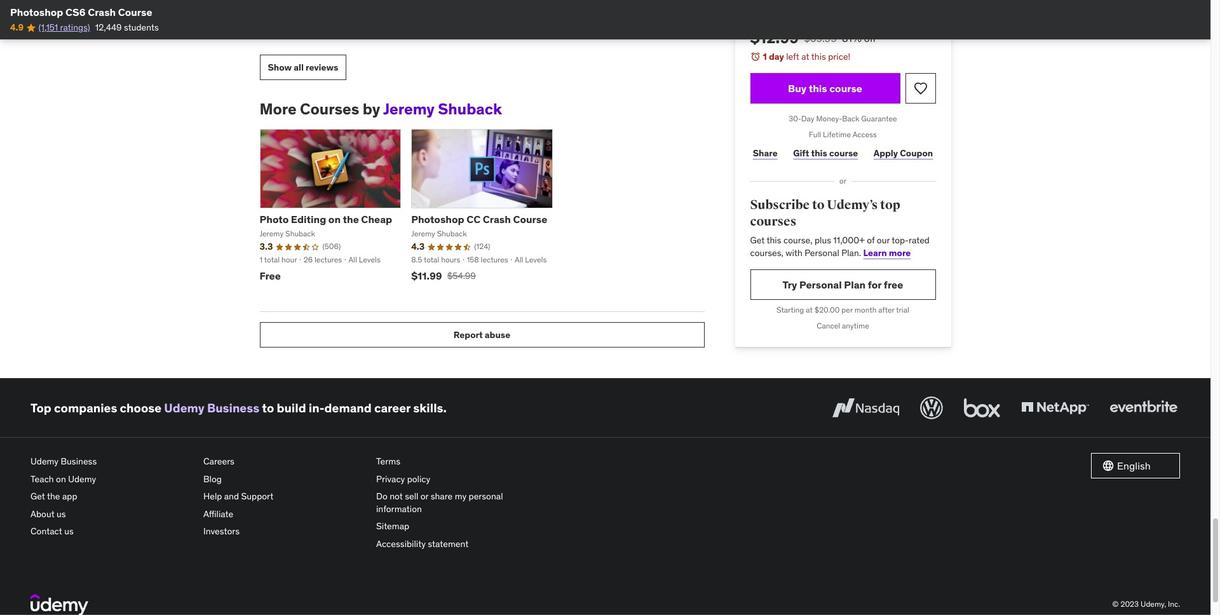 Task type: describe. For each thing, give the bounding box(es) containing it.
1 horizontal spatial udemy
[[68, 473, 96, 485]]

apply coupon button
[[871, 140, 936, 166]]

this for buy
[[809, 82, 827, 95]]

buy
[[788, 82, 806, 95]]

courses,
[[750, 247, 783, 258]]

affiliate link
[[203, 506, 366, 523]]

accessibility
[[376, 538, 426, 550]]

$20.00
[[814, 305, 840, 315]]

support
[[241, 491, 273, 502]]

0 vertical spatial udemy business link
[[164, 400, 259, 415]]

about
[[31, 508, 54, 520]]

investors link
[[203, 523, 366, 541]]

course for photoshop cs6 crash course
[[118, 6, 152, 18]]

privacy policy link
[[376, 471, 539, 488]]

coupon
[[900, 147, 933, 159]]

0 horizontal spatial udemy
[[31, 456, 59, 467]]

8.5
[[411, 255, 422, 264]]

$11.99 $54.99
[[411, 269, 476, 282]]

124 reviews element
[[474, 242, 490, 252]]

abuse
[[485, 329, 510, 340]]

blog
[[203, 473, 222, 485]]

$69.99
[[804, 32, 837, 44]]

jeremy inside photo editing on the cheap jeremy shuback
[[260, 228, 284, 238]]

starting
[[777, 305, 804, 315]]

learn more
[[863, 247, 911, 258]]

report
[[454, 329, 483, 340]]

top-
[[892, 235, 909, 246]]

in-
[[309, 400, 324, 415]]

english button
[[1091, 453, 1180, 478]]

buy this course
[[788, 82, 862, 95]]

help
[[203, 491, 222, 502]]

accessibility statement link
[[376, 536, 539, 553]]

hour
[[282, 255, 297, 264]]

box image
[[961, 394, 1003, 422]]

more
[[889, 247, 911, 258]]

month
[[855, 305, 877, 315]]

top
[[880, 197, 900, 213]]

photoshop for photoshop cs6 crash course
[[10, 6, 63, 18]]

sitemap
[[376, 521, 409, 532]]

©
[[1112, 599, 1119, 609]]

access
[[853, 130, 877, 139]]

© 2023 udemy, inc.
[[1112, 599, 1180, 609]]

lectures for crash
[[481, 255, 508, 264]]

udemy image
[[31, 594, 88, 615]]

subscribe
[[750, 197, 810, 213]]

shuback inside photo editing on the cheap jeremy shuback
[[285, 228, 315, 238]]

cheap
[[361, 213, 392, 226]]

statement
[[428, 538, 469, 550]]

plan
[[844, 278, 866, 291]]

back
[[842, 114, 859, 124]]

information
[[376, 503, 422, 515]]

my
[[455, 491, 467, 502]]

affiliate
[[203, 508, 233, 520]]

by
[[363, 99, 380, 119]]

course for gift this course
[[829, 147, 858, 159]]

shuback inside photoshop cc crash course jeremy shuback
[[437, 228, 467, 238]]

jeremy shuback link
[[383, 99, 502, 119]]

not
[[390, 491, 403, 502]]

(506)
[[322, 242, 341, 251]]

try personal plan for free
[[783, 278, 903, 291]]

eventbrite image
[[1107, 394, 1180, 422]]

0 horizontal spatial to
[[262, 400, 274, 415]]

report abuse button
[[260, 322, 704, 348]]

left
[[786, 51, 799, 62]]

$54.99
[[447, 270, 476, 281]]

all levels for course
[[515, 255, 547, 264]]

full
[[809, 130, 821, 139]]

12,449 students
[[95, 22, 159, 33]]

terms
[[376, 456, 400, 467]]

show
[[268, 62, 292, 73]]

free
[[884, 278, 903, 291]]

udemy's
[[827, 197, 878, 213]]

editing
[[291, 213, 326, 226]]

158 lectures
[[467, 255, 508, 264]]

1 vertical spatial personal
[[799, 278, 842, 291]]

policy
[[407, 473, 430, 485]]

rated
[[909, 235, 930, 246]]

apply coupon
[[874, 147, 933, 159]]

course for photoshop cc crash course jeremy shuback
[[513, 213, 547, 226]]

business inside udemy business teach on udemy get the app about us contact us
[[61, 456, 97, 467]]

total for photoshop
[[424, 255, 439, 264]]

report abuse
[[454, 329, 510, 340]]

1 for 1 day left at this price!
[[763, 51, 767, 62]]

courses
[[750, 213, 796, 229]]

blog link
[[203, 471, 366, 488]]

get this course, plus 11,000+ of our top-rated courses, with personal plan.
[[750, 235, 930, 258]]

for
[[868, 278, 882, 291]]

volkswagen image
[[918, 394, 946, 422]]

teach
[[31, 473, 54, 485]]

gift this course link
[[790, 140, 861, 166]]

cs6
[[65, 6, 86, 18]]

learn
[[863, 247, 887, 258]]

all
[[294, 62, 304, 73]]

all for course
[[515, 255, 523, 264]]

share button
[[750, 140, 780, 166]]

0 vertical spatial business
[[207, 400, 259, 415]]

lectures for on
[[315, 255, 342, 264]]

more
[[260, 99, 297, 119]]

total for photo
[[264, 255, 280, 264]]

price!
[[828, 51, 850, 62]]



Task type: vqa. For each thing, say whether or not it's contained in the screenshot.
right 5
no



Task type: locate. For each thing, give the bounding box(es) containing it.
the inside photo editing on the cheap jeremy shuback
[[343, 213, 359, 226]]

0 vertical spatial photoshop
[[10, 6, 63, 18]]

levels down cheap
[[359, 255, 381, 264]]

day
[[769, 51, 784, 62]]

on inside photo editing on the cheap jeremy shuback
[[328, 213, 341, 226]]

8.5 total hours
[[411, 255, 460, 264]]

course right cc
[[513, 213, 547, 226]]

terms link
[[376, 453, 539, 471]]

levels for the
[[359, 255, 381, 264]]

1 horizontal spatial course
[[513, 213, 547, 226]]

build
[[277, 400, 306, 415]]

0 vertical spatial udemy
[[164, 400, 204, 415]]

1 all from the left
[[348, 255, 357, 264]]

on right the teach
[[56, 473, 66, 485]]

0 horizontal spatial levels
[[359, 255, 381, 264]]

after
[[878, 305, 894, 315]]

subscribe to udemy's top courses
[[750, 197, 900, 229]]

plan.
[[841, 247, 861, 258]]

at inside "starting at $20.00 per month after trial cancel anytime"
[[806, 305, 813, 315]]

get inside udemy business teach on udemy get the app about us contact us
[[31, 491, 45, 502]]

(1,151 ratings)
[[38, 22, 90, 33]]

on inside udemy business teach on udemy get the app about us contact us
[[56, 473, 66, 485]]

506 reviews element
[[322, 242, 341, 252]]

1 horizontal spatial get
[[750, 235, 765, 246]]

1 right alarm "icon"
[[763, 51, 767, 62]]

1 down 3.3
[[260, 255, 263, 264]]

personal down plus on the right top of the page
[[805, 247, 839, 258]]

levels for course
[[525, 255, 547, 264]]

course inside button
[[829, 82, 862, 95]]

0 vertical spatial get
[[750, 235, 765, 246]]

sell
[[405, 491, 418, 502]]

to
[[812, 197, 825, 213], [262, 400, 274, 415]]

0 horizontal spatial business
[[61, 456, 97, 467]]

0 vertical spatial the
[[343, 213, 359, 226]]

2 vertical spatial udemy
[[68, 473, 96, 485]]

or inside terms privacy policy do not sell or share my personal information sitemap accessibility statement
[[421, 491, 428, 502]]

lectures down 506 reviews element
[[315, 255, 342, 264]]

careers link
[[203, 453, 366, 471]]

about us link
[[31, 506, 193, 523]]

1 vertical spatial us
[[64, 526, 74, 537]]

158
[[467, 255, 479, 264]]

students
[[124, 22, 159, 33]]

0 horizontal spatial all
[[348, 255, 357, 264]]

anytime
[[842, 321, 869, 331]]

this for get
[[767, 235, 781, 246]]

1 vertical spatial or
[[421, 491, 428, 502]]

all levels right 26 lectures
[[348, 255, 381, 264]]

us
[[57, 508, 66, 520], [64, 526, 74, 537]]

1 horizontal spatial 1
[[763, 51, 767, 62]]

udemy up app
[[68, 473, 96, 485]]

total
[[264, 255, 280, 264], [424, 255, 439, 264]]

cancel
[[817, 321, 840, 331]]

1
[[763, 51, 767, 62], [260, 255, 263, 264]]

privacy
[[376, 473, 405, 485]]

photo editing on the cheap link
[[260, 213, 392, 226]]

0 vertical spatial course
[[118, 6, 152, 18]]

1 vertical spatial crash
[[483, 213, 511, 226]]

this for gift
[[811, 147, 827, 159]]

photoshop cc crash course link
[[411, 213, 547, 226]]

this up courses,
[[767, 235, 781, 246]]

0 vertical spatial to
[[812, 197, 825, 213]]

english
[[1117, 459, 1151, 472]]

0 horizontal spatial crash
[[88, 6, 116, 18]]

2023
[[1121, 599, 1139, 609]]

personal
[[469, 491, 503, 502]]

1 vertical spatial to
[[262, 400, 274, 415]]

1 vertical spatial get
[[31, 491, 45, 502]]

1 total from the left
[[264, 255, 280, 264]]

photoshop inside photoshop cc crash course jeremy shuback
[[411, 213, 464, 226]]

0 horizontal spatial 1
[[260, 255, 263, 264]]

1 vertical spatial business
[[61, 456, 97, 467]]

(1,151
[[38, 22, 58, 33]]

1 horizontal spatial the
[[343, 213, 359, 226]]

nasdaq image
[[829, 394, 902, 422]]

photo
[[260, 213, 289, 226]]

course up back
[[829, 82, 862, 95]]

1 vertical spatial udemy business link
[[31, 453, 193, 471]]

udemy business link
[[164, 400, 259, 415], [31, 453, 193, 471]]

1 vertical spatial the
[[47, 491, 60, 502]]

contact us link
[[31, 523, 193, 541]]

0 horizontal spatial or
[[421, 491, 428, 502]]

get inside get this course, plus 11,000+ of our top-rated courses, with personal plan.
[[750, 235, 765, 246]]

1 total hour
[[260, 255, 297, 264]]

udemy business link up "get the app" link
[[31, 453, 193, 471]]

netapp image
[[1019, 394, 1092, 422]]

all levels for the
[[348, 255, 381, 264]]

buy this course button
[[750, 73, 900, 104]]

get down the teach
[[31, 491, 45, 502]]

all levels right "158 lectures"
[[515, 255, 547, 264]]

0 horizontal spatial on
[[56, 473, 66, 485]]

2 total from the left
[[424, 255, 439, 264]]

get the app link
[[31, 488, 193, 506]]

1 all levels from the left
[[348, 255, 381, 264]]

1 horizontal spatial to
[[812, 197, 825, 213]]

1 vertical spatial 1
[[260, 255, 263, 264]]

jeremy right "by"
[[383, 99, 435, 119]]

1 vertical spatial course
[[829, 147, 858, 159]]

1 levels from the left
[[359, 255, 381, 264]]

1 vertical spatial udemy
[[31, 456, 59, 467]]

get up courses,
[[750, 235, 765, 246]]

to left build
[[262, 400, 274, 415]]

0 horizontal spatial lectures
[[315, 255, 342, 264]]

business up careers
[[207, 400, 259, 415]]

2 all from the left
[[515, 255, 523, 264]]

the inside udemy business teach on udemy get the app about us contact us
[[47, 491, 60, 502]]

and
[[224, 491, 239, 502]]

the left cheap
[[343, 213, 359, 226]]

photoshop
[[10, 6, 63, 18], [411, 213, 464, 226]]

contact
[[31, 526, 62, 537]]

course for buy this course
[[829, 82, 862, 95]]

photoshop cc crash course jeremy shuback
[[411, 213, 547, 238]]

1 horizontal spatial total
[[424, 255, 439, 264]]

or up udemy's
[[839, 176, 846, 186]]

1 vertical spatial on
[[56, 473, 66, 485]]

2 horizontal spatial udemy
[[164, 400, 204, 415]]

at
[[801, 51, 809, 62], [806, 305, 813, 315]]

ratings)
[[60, 22, 90, 33]]

1 vertical spatial at
[[806, 305, 813, 315]]

try personal plan for free link
[[750, 270, 936, 300]]

course up students
[[118, 6, 152, 18]]

26 lectures
[[304, 255, 342, 264]]

cc
[[467, 213, 481, 226]]

to left udemy's
[[812, 197, 825, 213]]

this right gift
[[811, 147, 827, 159]]

0 vertical spatial us
[[57, 508, 66, 520]]

1 horizontal spatial on
[[328, 213, 341, 226]]

course
[[829, 82, 862, 95], [829, 147, 858, 159]]

1 horizontal spatial all levels
[[515, 255, 547, 264]]

show all reviews button
[[260, 55, 347, 80]]

0 horizontal spatial all levels
[[348, 255, 381, 264]]

photoshop for photoshop cc crash course jeremy shuback
[[411, 213, 464, 226]]

personal inside get this course, plus 11,000+ of our top-rated courses, with personal plan.
[[805, 247, 839, 258]]

this down $69.99
[[811, 51, 826, 62]]

3.3
[[260, 241, 273, 252]]

1 horizontal spatial business
[[207, 400, 259, 415]]

total down 3.3
[[264, 255, 280, 264]]

0 horizontal spatial the
[[47, 491, 60, 502]]

photoshop up 4.3
[[411, 213, 464, 226]]

1 course from the top
[[829, 82, 862, 95]]

jeremy down photo
[[260, 228, 284, 238]]

1 horizontal spatial levels
[[525, 255, 547, 264]]

show all reviews
[[268, 62, 338, 73]]

the left app
[[47, 491, 60, 502]]

1 for 1 total hour
[[260, 255, 263, 264]]

us right contact
[[64, 526, 74, 537]]

0 vertical spatial course
[[829, 82, 862, 95]]

all
[[348, 255, 357, 264], [515, 255, 523, 264]]

to inside subscribe to udemy's top courses
[[812, 197, 825, 213]]

get
[[750, 235, 765, 246], [31, 491, 45, 502]]

jeremy inside photoshop cc crash course jeremy shuback
[[411, 228, 435, 238]]

course down lifetime
[[829, 147, 858, 159]]

0 horizontal spatial get
[[31, 491, 45, 502]]

or right sell
[[421, 491, 428, 502]]

1 horizontal spatial all
[[515, 255, 523, 264]]

career
[[374, 400, 411, 415]]

crash for cc
[[483, 213, 511, 226]]

4.3
[[411, 241, 425, 252]]

all right 26 lectures
[[348, 255, 357, 264]]

us right about
[[57, 508, 66, 520]]

this inside button
[[809, 82, 827, 95]]

of
[[867, 235, 875, 246]]

0 vertical spatial on
[[328, 213, 341, 226]]

0 vertical spatial 1
[[763, 51, 767, 62]]

this inside get this course, plus 11,000+ of our top-rated courses, with personal plan.
[[767, 235, 781, 246]]

12,449
[[95, 22, 122, 33]]

apply
[[874, 147, 898, 159]]

0 vertical spatial at
[[801, 51, 809, 62]]

tab list
[[735, 0, 849, 18]]

crash for cs6
[[88, 6, 116, 18]]

choose
[[120, 400, 161, 415]]

0 vertical spatial crash
[[88, 6, 116, 18]]

business up app
[[61, 456, 97, 467]]

guarantee
[[861, 114, 897, 124]]

free
[[260, 269, 281, 282]]

udemy up the teach
[[31, 456, 59, 467]]

the
[[343, 213, 359, 226], [47, 491, 60, 502]]

crash up the 12,449 at the top left of page
[[88, 6, 116, 18]]

careers blog help and support affiliate investors
[[203, 456, 273, 537]]

0 horizontal spatial photoshop
[[10, 6, 63, 18]]

udemy right choose
[[164, 400, 204, 415]]

1 vertical spatial course
[[513, 213, 547, 226]]

off
[[864, 32, 876, 44]]

share
[[431, 491, 453, 502]]

this right buy
[[809, 82, 827, 95]]

crash inside photoshop cc crash course jeremy shuback
[[483, 213, 511, 226]]

$11.99
[[411, 269, 442, 282]]

on
[[328, 213, 341, 226], [56, 473, 66, 485]]

lectures
[[315, 255, 342, 264], [481, 255, 508, 264]]

2 all levels from the left
[[515, 255, 547, 264]]

1 vertical spatial photoshop
[[411, 213, 464, 226]]

photoshop cs6 crash course
[[10, 6, 152, 18]]

(124)
[[474, 242, 490, 251]]

26
[[304, 255, 313, 264]]

personal up $20.00
[[799, 278, 842, 291]]

2 levels from the left
[[525, 255, 547, 264]]

small image
[[1102, 459, 1115, 472]]

course inside photoshop cc crash course jeremy shuback
[[513, 213, 547, 226]]

1 horizontal spatial photoshop
[[411, 213, 464, 226]]

0 vertical spatial or
[[839, 176, 846, 186]]

all right "158 lectures"
[[515, 255, 523, 264]]

$12.99
[[750, 28, 799, 48]]

at right left
[[801, 51, 809, 62]]

all for the
[[348, 255, 357, 264]]

2 lectures from the left
[[481, 255, 508, 264]]

total right '8.5' in the left top of the page
[[424, 255, 439, 264]]

do
[[376, 491, 387, 502]]

crash right cc
[[483, 213, 511, 226]]

terms privacy policy do not sell or share my personal information sitemap accessibility statement
[[376, 456, 503, 550]]

photoshop up (1,151
[[10, 6, 63, 18]]

investors
[[203, 526, 240, 537]]

1 horizontal spatial lectures
[[481, 255, 508, 264]]

lectures down 124 reviews element
[[481, 255, 508, 264]]

4.9
[[10, 22, 24, 33]]

0 horizontal spatial course
[[118, 6, 152, 18]]

0 horizontal spatial total
[[264, 255, 280, 264]]

1 lectures from the left
[[315, 255, 342, 264]]

$12.99 $69.99 81% off
[[750, 28, 876, 48]]

2 course from the top
[[829, 147, 858, 159]]

on right the editing
[[328, 213, 341, 226]]

levels
[[359, 255, 381, 264], [525, 255, 547, 264]]

0 vertical spatial personal
[[805, 247, 839, 258]]

udemy business link up careers
[[164, 400, 259, 415]]

1 day left at this price!
[[763, 51, 850, 62]]

jeremy up 4.3
[[411, 228, 435, 238]]

levels right "158 lectures"
[[525, 255, 547, 264]]

1 horizontal spatial crash
[[483, 213, 511, 226]]

1 horizontal spatial or
[[839, 176, 846, 186]]

at left $20.00
[[806, 305, 813, 315]]

udemy business teach on udemy get the app about us contact us
[[31, 456, 97, 537]]

our
[[877, 235, 890, 246]]

crash
[[88, 6, 116, 18], [483, 213, 511, 226]]

udemy
[[164, 400, 204, 415], [31, 456, 59, 467], [68, 473, 96, 485]]

alarm image
[[750, 51, 760, 62]]

wishlist image
[[913, 81, 928, 96]]



